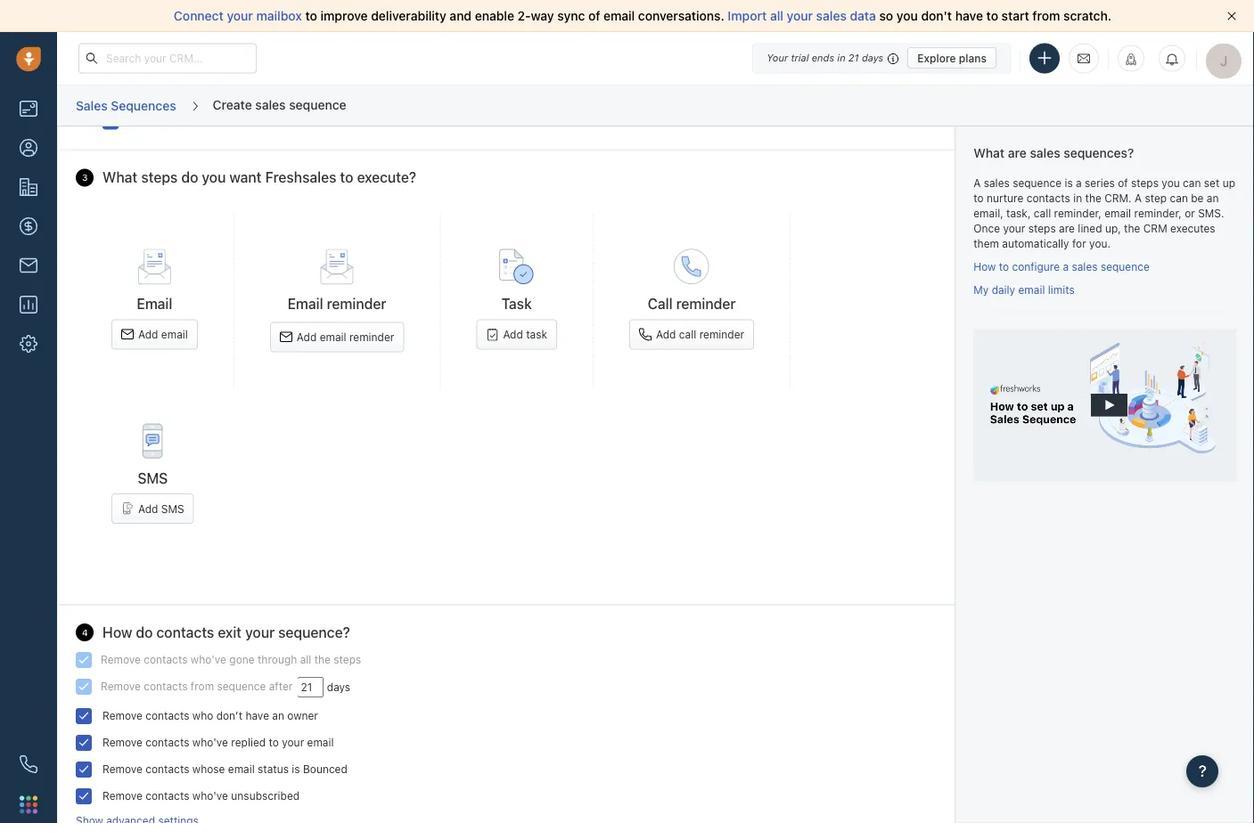 Task type: describe. For each thing, give the bounding box(es) containing it.
remove contacts who don't have an owner
[[103, 711, 318, 723]]

you inside a sales sequence is a series of steps you can set up to nurture contacts in the crm. a step can be an email, task, call reminder, email reminder, or sms. once your steps are lined up, the crm executes them automatically for you.
[[1162, 177, 1180, 189]]

remove for remove contacts who've gone through all the steps
[[101, 654, 141, 667]]

sync
[[557, 8, 585, 23]]

explore plans
[[918, 52, 987, 64]]

contacts for remove contacts whose email status is bounced
[[146, 764, 189, 777]]

0 vertical spatial sms
[[138, 470, 168, 487]]

sms.
[[1198, 207, 1225, 220]]

2 reminder, from the left
[[1134, 207, 1182, 220]]

configure
[[1012, 261, 1060, 273]]

how to configure a sales sequence
[[974, 261, 1150, 273]]

crm
[[1144, 222, 1168, 235]]

so
[[880, 8, 893, 23]]

1 vertical spatial all
[[300, 654, 311, 667]]

add email reminder button
[[270, 323, 404, 353]]

0 vertical spatial have
[[956, 8, 983, 23]]

data
[[850, 8, 876, 23]]

sales left sequences?
[[1030, 146, 1061, 160]]

contacts for remove contacts who don't have an owner
[[146, 711, 189, 723]]

remove for remove contacts who've unsubscribed
[[103, 791, 143, 803]]

email inside a sales sequence is a series of steps you can set up to nurture contacts in the crm. a step can be an email, task, call reminder, email reminder, or sms. once your steps are lined up, the crm executes them automatically for you.
[[1105, 207, 1131, 220]]

my daily email limits link
[[974, 283, 1075, 296]]

daily
[[992, 283, 1016, 296]]

unsubscribed
[[231, 791, 300, 803]]

contacts for remove contacts from sequence after
[[144, 681, 188, 694]]

remove for remove contacts who've replied to your email
[[103, 737, 143, 750]]

connect your mailbox to improve deliverability and enable 2-way sync of email conversations. import all your sales data so you don't have to start from scratch.
[[174, 8, 1112, 23]]

sequence?
[[278, 625, 350, 642]]

2 horizontal spatial the
[[1124, 222, 1141, 235]]

contacts for remove contacts who've unsubscribed
[[146, 791, 189, 803]]

a inside a sales sequence is a series of steps you can set up to nurture contacts in the crm. a step can be an email, task, call reminder, email reminder, or sms. once your steps are lined up, the crm executes them automatically for you.
[[1076, 177, 1082, 189]]

want
[[229, 170, 262, 187]]

remove contacts who've replied to your email
[[103, 737, 334, 750]]

how for how do contacts exit your sequence?
[[103, 625, 132, 642]]

gone
[[229, 654, 255, 667]]

a sales sequence is a series of steps you can set up to nurture contacts in the crm. a step can be an email, task, call reminder, email reminder, or sms. once your steps are lined up, the crm executes them automatically for you.
[[974, 177, 1236, 250]]

plans
[[959, 52, 987, 64]]

my
[[974, 283, 989, 296]]

add for email reminder
[[297, 332, 317, 344]]

4
[[82, 628, 88, 638]]

exclude
[[127, 115, 167, 128]]

1 vertical spatial from
[[191, 681, 214, 694]]

exit
[[218, 625, 242, 642]]

0 vertical spatial days
[[862, 52, 884, 64]]

add sms
[[138, 503, 184, 516]]

add for sms
[[138, 503, 158, 516]]

to left start
[[987, 8, 999, 23]]

add for email
[[138, 329, 158, 341]]

who've for gone
[[191, 654, 226, 667]]

improve
[[321, 8, 368, 23]]

what are sales sequences?
[[974, 146, 1134, 160]]

your down owner
[[282, 737, 304, 750]]

phone element
[[11, 747, 46, 783]]

once
[[974, 222, 1000, 235]]

step
[[1145, 192, 1167, 204]]

your up trial
[[787, 8, 813, 23]]

create
[[213, 97, 252, 112]]

execute?
[[357, 170, 416, 187]]

sales left data on the right of the page
[[816, 8, 847, 23]]

exclude weekends
[[127, 115, 220, 128]]

limits
[[1048, 283, 1075, 296]]

don't
[[921, 8, 952, 23]]

create sales sequence
[[213, 97, 346, 112]]

0 horizontal spatial an
[[272, 711, 284, 723]]

1 vertical spatial is
[[292, 764, 300, 777]]

conversations.
[[638, 8, 725, 23]]

3
[[82, 173, 88, 183]]

owner
[[287, 711, 318, 723]]

way
[[531, 8, 554, 23]]

steps down 'exclude'
[[141, 170, 178, 187]]

reminder up add email reminder
[[327, 296, 386, 313]]

0 horizontal spatial a
[[1063, 261, 1069, 273]]

steps down sequence?
[[334, 654, 361, 667]]

crm.
[[1105, 192, 1132, 204]]

nurture
[[987, 192, 1024, 204]]

who've for replied
[[192, 737, 228, 750]]

0 vertical spatial a
[[974, 177, 981, 189]]

reminder down email reminder
[[349, 332, 394, 344]]

1 horizontal spatial do
[[181, 170, 198, 187]]

series
[[1085, 177, 1115, 189]]

steps up step
[[1131, 177, 1159, 189]]

add call reminder
[[656, 329, 745, 341]]

add email button
[[111, 320, 198, 350]]

sequence down gone at the left bottom of the page
[[217, 681, 266, 694]]

be
[[1191, 192, 1204, 204]]

scratch.
[[1064, 8, 1112, 23]]

your inside a sales sequence is a series of steps you can set up to nurture contacts in the crm. a step can be an email, task, call reminder, email reminder, or sms. once your steps are lined up, the crm executes them automatically for you.
[[1003, 222, 1026, 235]]

what steps do you want freshsales to execute?
[[103, 170, 416, 187]]

call inside button
[[679, 329, 697, 341]]

0 vertical spatial the
[[1085, 192, 1102, 204]]

are inside a sales sequence is a series of steps you can set up to nurture contacts in the crm. a step can be an email, task, call reminder, email reminder, or sms. once your steps are lined up, the crm executes them automatically for you.
[[1059, 222, 1075, 235]]

don't
[[216, 711, 243, 723]]

reminder up add call reminder
[[676, 296, 736, 313]]

sequences?
[[1064, 146, 1134, 160]]

1 horizontal spatial a
[[1135, 192, 1142, 204]]

to right the mailbox
[[305, 8, 317, 23]]

send email image
[[1078, 51, 1090, 66]]

automatically
[[1002, 238, 1070, 250]]

remove for remove contacts whose email status is bounced
[[103, 764, 143, 777]]

close image
[[1228, 12, 1237, 21]]

or
[[1185, 207, 1195, 220]]

add task button
[[476, 320, 557, 350]]

lined
[[1078, 222, 1102, 235]]

after
[[269, 681, 293, 694]]

an inside a sales sequence is a series of steps you can set up to nurture contacts in the crm. a step can be an email, task, call reminder, email reminder, or sms. once your steps are lined up, the crm executes them automatically for you.
[[1207, 192, 1219, 204]]

sales sequences link
[[75, 92, 177, 120]]

2 vertical spatial the
[[314, 654, 331, 667]]

bounced
[[303, 764, 348, 777]]

contacts for remove contacts who've gone through all the steps
[[144, 654, 188, 667]]

replied
[[231, 737, 266, 750]]

add task
[[503, 329, 547, 341]]

email for email reminder
[[288, 296, 323, 313]]

my daily email limits
[[974, 283, 1075, 296]]

Search your CRM... text field
[[78, 43, 257, 74]]

1 horizontal spatial you
[[897, 8, 918, 23]]



Task type: locate. For each thing, give the bounding box(es) containing it.
status
[[258, 764, 289, 777]]

who've down remove contacts who don't have an owner
[[192, 737, 228, 750]]

your down "task,"
[[1003, 222, 1026, 235]]

add inside 'button'
[[503, 329, 523, 341]]

1 vertical spatial sms
[[161, 503, 184, 516]]

0 horizontal spatial call
[[679, 329, 697, 341]]

call right "task,"
[[1034, 207, 1051, 220]]

how down them at the right top
[[974, 261, 996, 273]]

what up nurture on the right of page
[[974, 146, 1005, 160]]

add call reminder button
[[629, 320, 754, 350]]

executes
[[1171, 222, 1216, 235]]

1 vertical spatial are
[[1059, 222, 1075, 235]]

0 vertical spatial from
[[1033, 8, 1060, 23]]

all
[[770, 8, 784, 23], [300, 654, 311, 667]]

0 horizontal spatial reminder,
[[1054, 207, 1102, 220]]

contacts left who
[[146, 711, 189, 723]]

1 horizontal spatial call
[[1034, 207, 1051, 220]]

call inside a sales sequence is a series of steps you can set up to nurture contacts in the crm. a step can be an email, task, call reminder, email reminder, or sms. once your steps are lined up, the crm executes them automatically for you.
[[1034, 207, 1051, 220]]

1 vertical spatial have
[[246, 711, 269, 723]]

2 horizontal spatial you
[[1162, 177, 1180, 189]]

remove contacts who've unsubscribed
[[103, 791, 300, 803]]

add email reminder
[[297, 332, 394, 344]]

are
[[1008, 146, 1027, 160], [1059, 222, 1075, 235]]

you left want
[[202, 170, 226, 187]]

contacts down remove contacts who don't have an owner
[[146, 737, 189, 750]]

remove for remove contacts from sequence after
[[101, 681, 141, 694]]

add for task
[[503, 329, 523, 341]]

explore plans link
[[908, 47, 997, 69]]

how do contacts exit your sequence?
[[103, 625, 350, 642]]

deliverability
[[371, 8, 446, 23]]

trial
[[791, 52, 809, 64]]

sms inside button
[[161, 503, 184, 516]]

to left execute? at the top left
[[340, 170, 353, 187]]

start
[[1002, 8, 1030, 23]]

None text field
[[297, 678, 324, 699]]

0 horizontal spatial is
[[292, 764, 300, 777]]

is inside a sales sequence is a series of steps you can set up to nurture contacts in the crm. a step can be an email, task, call reminder, email reminder, or sms. once your steps are lined up, the crm executes them automatically for you.
[[1065, 177, 1073, 189]]

contacts up remove contacts who don't have an owner
[[144, 681, 188, 694]]

sequences
[[111, 98, 176, 113]]

2 email from the left
[[288, 296, 323, 313]]

0 horizontal spatial are
[[1008, 146, 1027, 160]]

1 email from the left
[[137, 296, 172, 313]]

sequence down what are sales sequences?
[[1013, 177, 1062, 189]]

add for call reminder
[[656, 329, 676, 341]]

and
[[450, 8, 472, 23]]

what
[[974, 146, 1005, 160], [103, 170, 138, 187]]

contacts
[[1027, 192, 1071, 204], [156, 625, 214, 642], [144, 654, 188, 667], [144, 681, 188, 694], [146, 711, 189, 723], [146, 737, 189, 750], [146, 764, 189, 777], [146, 791, 189, 803]]

an down set
[[1207, 192, 1219, 204]]

contacts for remove contacts who've replied to your email
[[146, 737, 189, 750]]

your
[[767, 52, 788, 64]]

them
[[974, 238, 999, 250]]

1 horizontal spatial email
[[288, 296, 323, 313]]

0 horizontal spatial days
[[327, 682, 351, 695]]

task
[[526, 329, 547, 341]]

what's new image
[[1125, 53, 1138, 66]]

of up crm.
[[1118, 177, 1128, 189]]

have right don't
[[246, 711, 269, 723]]

0 horizontal spatial a
[[974, 177, 981, 189]]

1 vertical spatial a
[[1135, 192, 1142, 204]]

1 horizontal spatial is
[[1065, 177, 1073, 189]]

sequence inside a sales sequence is a series of steps you can set up to nurture contacts in the crm. a step can be an email, task, call reminder, email reminder, or sms. once your steps are lined up, the crm executes them automatically for you.
[[1013, 177, 1062, 189]]

remove contacts from sequence after
[[101, 681, 293, 694]]

email up add email button
[[137, 296, 172, 313]]

0 horizontal spatial all
[[300, 654, 311, 667]]

1 vertical spatial days
[[327, 682, 351, 695]]

the right "up,"
[[1124, 222, 1141, 235]]

mailbox
[[256, 8, 302, 23]]

to up email,
[[974, 192, 984, 204]]

1 horizontal spatial from
[[1033, 8, 1060, 23]]

0 vertical spatial of
[[588, 8, 600, 23]]

0 vertical spatial all
[[770, 8, 784, 23]]

up,
[[1105, 222, 1121, 235]]

reminder down call reminder
[[700, 329, 745, 341]]

are up nurture on the right of page
[[1008, 146, 1027, 160]]

who've for unsubscribed
[[192, 791, 228, 803]]

call down call reminder
[[679, 329, 697, 341]]

steps up automatically
[[1029, 222, 1056, 235]]

import
[[728, 8, 767, 23]]

through
[[258, 654, 297, 667]]

can left be
[[1170, 192, 1188, 204]]

contacts left exit
[[156, 625, 214, 642]]

1 vertical spatial call
[[679, 329, 697, 341]]

0 vertical spatial how
[[974, 261, 996, 273]]

are up for
[[1059, 222, 1075, 235]]

import all your sales data link
[[728, 8, 880, 23]]

1 horizontal spatial how
[[974, 261, 996, 273]]

add inside button
[[138, 503, 158, 516]]

0 vertical spatial what
[[974, 146, 1005, 160]]

0 vertical spatial a
[[1076, 177, 1082, 189]]

connect your mailbox link
[[174, 8, 305, 23]]

who've down whose
[[192, 791, 228, 803]]

1 horizontal spatial in
[[1074, 192, 1082, 204]]

1 vertical spatial in
[[1074, 192, 1082, 204]]

you up step
[[1162, 177, 1180, 189]]

is left series
[[1065, 177, 1073, 189]]

do left want
[[181, 170, 198, 187]]

a left step
[[1135, 192, 1142, 204]]

what for what are sales sequences?
[[974, 146, 1005, 160]]

email for email
[[137, 296, 172, 313]]

1 vertical spatial the
[[1124, 222, 1141, 235]]

all right import
[[770, 8, 784, 23]]

your trial ends in 21 days
[[767, 52, 884, 64]]

how for how to configure a sales sequence
[[974, 261, 996, 273]]

sales right create
[[255, 97, 286, 112]]

0 vertical spatial who've
[[191, 654, 226, 667]]

0 vertical spatial do
[[181, 170, 198, 187]]

0 horizontal spatial of
[[588, 8, 600, 23]]

0 horizontal spatial from
[[191, 681, 214, 694]]

weekends
[[170, 115, 220, 128]]

remove contacts whose email status is bounced
[[103, 764, 348, 777]]

in up lined
[[1074, 192, 1082, 204]]

task,
[[1007, 207, 1031, 220]]

email
[[137, 296, 172, 313], [288, 296, 323, 313]]

21
[[849, 52, 859, 64]]

a up the limits
[[1063, 261, 1069, 273]]

1 horizontal spatial the
[[1085, 192, 1102, 204]]

from up who
[[191, 681, 214, 694]]

of
[[588, 8, 600, 23], [1118, 177, 1128, 189]]

0 vertical spatial call
[[1034, 207, 1051, 220]]

what right 3 on the left
[[103, 170, 138, 187]]

2 vertical spatial who've
[[192, 791, 228, 803]]

email up 'add email reminder' button
[[288, 296, 323, 313]]

enable
[[475, 8, 514, 23]]

how right 4
[[103, 625, 132, 642]]

1 vertical spatial what
[[103, 170, 138, 187]]

1 horizontal spatial what
[[974, 146, 1005, 160]]

have
[[956, 8, 983, 23], [246, 711, 269, 723]]

whose
[[192, 764, 225, 777]]

the down series
[[1085, 192, 1102, 204]]

to up daily
[[999, 261, 1009, 273]]

freshworks switcher image
[[20, 796, 37, 814]]

sequence
[[289, 97, 346, 112], [1013, 177, 1062, 189], [1101, 261, 1150, 273], [217, 681, 266, 694]]

in inside a sales sequence is a series of steps you can set up to nurture contacts in the crm. a step can be an email, task, call reminder, email reminder, or sms. once your steps are lined up, the crm executes them automatically for you.
[[1074, 192, 1082, 204]]

1 horizontal spatial an
[[1207, 192, 1219, 204]]

add email
[[138, 329, 188, 341]]

contacts down remove contacts whose email status is bounced
[[146, 791, 189, 803]]

remove for remove contacts who don't have an owner
[[103, 711, 143, 723]]

a left series
[[1076, 177, 1082, 189]]

to inside a sales sequence is a series of steps you can set up to nurture contacts in the crm. a step can be an email, task, call reminder, email reminder, or sms. once your steps are lined up, the crm executes them automatically for you.
[[974, 192, 984, 204]]

to
[[305, 8, 317, 23], [987, 8, 999, 23], [340, 170, 353, 187], [974, 192, 984, 204], [999, 261, 1009, 273], [269, 737, 279, 750]]

0 horizontal spatial what
[[103, 170, 138, 187]]

sales sequences
[[76, 98, 176, 113]]

1 horizontal spatial have
[[956, 8, 983, 23]]

in left 21
[[837, 52, 846, 64]]

0 horizontal spatial do
[[136, 625, 153, 642]]

sequence down you.
[[1101, 261, 1150, 273]]

who've up remove contacts from sequence after
[[191, 654, 226, 667]]

your left the mailbox
[[227, 8, 253, 23]]

0 horizontal spatial in
[[837, 52, 846, 64]]

explore
[[918, 52, 956, 64]]

from right start
[[1033, 8, 1060, 23]]

freshsales
[[265, 170, 336, 187]]

can
[[1183, 177, 1201, 189], [1170, 192, 1188, 204]]

1 vertical spatial can
[[1170, 192, 1188, 204]]

2-
[[518, 8, 531, 23]]

1 vertical spatial who've
[[192, 737, 228, 750]]

the down sequence?
[[314, 654, 331, 667]]

of right the sync
[[588, 8, 600, 23]]

1 horizontal spatial reminder,
[[1134, 207, 1182, 220]]

who
[[192, 711, 213, 723]]

sales
[[76, 98, 108, 113]]

a
[[974, 177, 981, 189], [1135, 192, 1142, 204]]

1 vertical spatial how
[[103, 625, 132, 642]]

0 horizontal spatial have
[[246, 711, 269, 723]]

your right exit
[[245, 625, 275, 642]]

1 horizontal spatial days
[[862, 52, 884, 64]]

0 horizontal spatial the
[[314, 654, 331, 667]]

do right 4
[[136, 625, 153, 642]]

0 horizontal spatial how
[[103, 625, 132, 642]]

contacts inside a sales sequence is a series of steps you can set up to nurture contacts in the crm. a step can be an email, task, call reminder, email reminder, or sms. once your steps are lined up, the crm executes them automatically for you.
[[1027, 192, 1071, 204]]

is
[[1065, 177, 1073, 189], [292, 764, 300, 777]]

0 vertical spatial is
[[1065, 177, 1073, 189]]

how
[[974, 261, 996, 273], [103, 625, 132, 642]]

1 vertical spatial a
[[1063, 261, 1069, 273]]

phone image
[[20, 756, 37, 774]]

you.
[[1090, 238, 1111, 250]]

can up be
[[1183, 177, 1201, 189]]

all right through
[[300, 654, 311, 667]]

1 horizontal spatial all
[[770, 8, 784, 23]]

0 vertical spatial are
[[1008, 146, 1027, 160]]

0 vertical spatial in
[[837, 52, 846, 64]]

sales up nurture on the right of page
[[984, 177, 1010, 189]]

days right 'after'
[[327, 682, 351, 695]]

a up email,
[[974, 177, 981, 189]]

task
[[502, 296, 532, 313]]

1 horizontal spatial a
[[1076, 177, 1082, 189]]

contacts up remove contacts from sequence after
[[144, 654, 188, 667]]

you right so
[[897, 8, 918, 23]]

0 vertical spatial can
[[1183, 177, 1201, 189]]

up
[[1223, 177, 1236, 189]]

how to configure a sales sequence link
[[974, 261, 1150, 273]]

1 horizontal spatial of
[[1118, 177, 1128, 189]]

0 horizontal spatial you
[[202, 170, 226, 187]]

1 vertical spatial an
[[272, 711, 284, 723]]

days right 21
[[862, 52, 884, 64]]

call reminder
[[648, 296, 736, 313]]

an left owner
[[272, 711, 284, 723]]

reminder, up lined
[[1054, 207, 1102, 220]]

reminder,
[[1054, 207, 1102, 220], [1134, 207, 1182, 220]]

0 horizontal spatial email
[[137, 296, 172, 313]]

remove contacts who've gone through all the steps
[[101, 654, 361, 667]]

sales down for
[[1072, 261, 1098, 273]]

ends
[[812, 52, 835, 64]]

is right status
[[292, 764, 300, 777]]

1 vertical spatial do
[[136, 625, 153, 642]]

have right don't
[[956, 8, 983, 23]]

email reminder
[[288, 296, 386, 313]]

contacts left whose
[[146, 764, 189, 777]]

to right the "replied"
[[269, 737, 279, 750]]

0 vertical spatial an
[[1207, 192, 1219, 204]]

what for what steps do you want freshsales to execute?
[[103, 170, 138, 187]]

add sms button
[[111, 494, 194, 525]]

call
[[648, 296, 673, 313]]

1 vertical spatial of
[[1118, 177, 1128, 189]]

from
[[1033, 8, 1060, 23], [191, 681, 214, 694]]

contacts up "task,"
[[1027, 192, 1071, 204]]

your
[[227, 8, 253, 23], [787, 8, 813, 23], [1003, 222, 1026, 235], [245, 625, 275, 642], [282, 737, 304, 750]]

sequence up freshsales at top
[[289, 97, 346, 112]]

email,
[[974, 207, 1004, 220]]

reminder, down step
[[1134, 207, 1182, 220]]

1 horizontal spatial are
[[1059, 222, 1075, 235]]

sales inside a sales sequence is a series of steps you can set up to nurture contacts in the crm. a step can be an email, task, call reminder, email reminder, or sms. once your steps are lined up, the crm executes them automatically for you.
[[984, 177, 1010, 189]]

set
[[1204, 177, 1220, 189]]

of inside a sales sequence is a series of steps you can set up to nurture contacts in the crm. a step can be an email, task, call reminder, email reminder, or sms. once your steps are lined up, the crm executes them automatically for you.
[[1118, 177, 1128, 189]]

1 reminder, from the left
[[1054, 207, 1102, 220]]



Task type: vqa. For each thing, say whether or not it's contained in the screenshot.
license to the bottom
no



